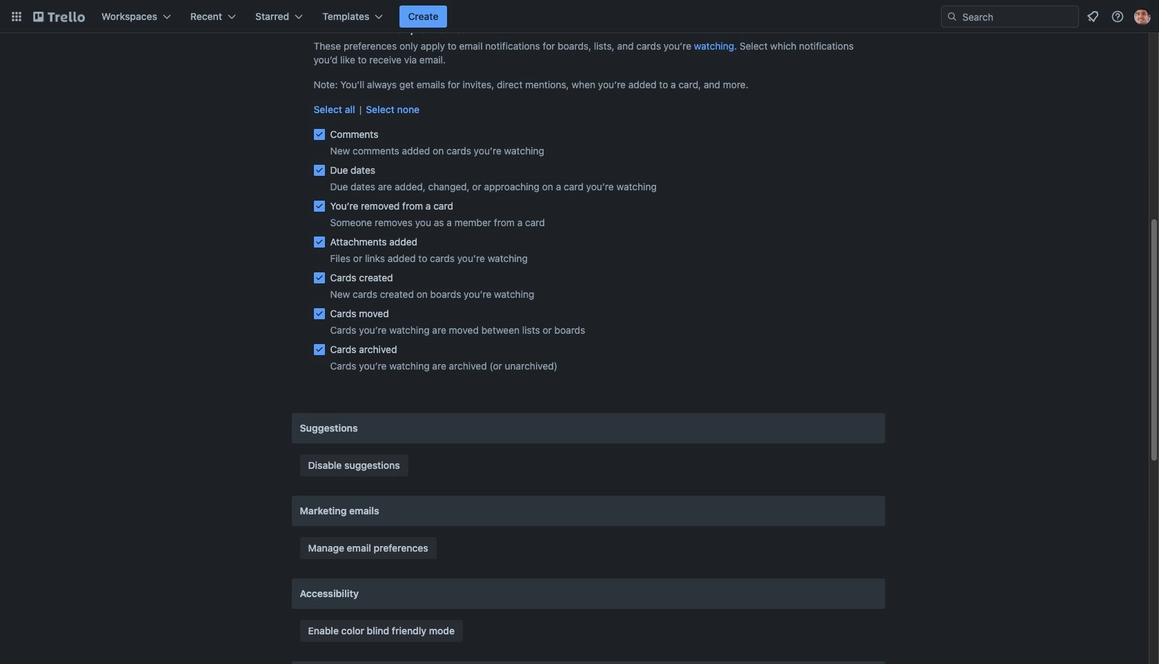 Task type: vqa. For each thing, say whether or not it's contained in the screenshot.
the Open information menu icon
yes



Task type: describe. For each thing, give the bounding box(es) containing it.
open information menu image
[[1111, 10, 1125, 23]]

primary element
[[0, 0, 1159, 33]]



Task type: locate. For each thing, give the bounding box(es) containing it.
0 notifications image
[[1085, 8, 1101, 25]]

back to home image
[[33, 6, 85, 28]]

Search field
[[941, 6, 1079, 28]]

search image
[[947, 11, 958, 22]]

james peterson (jamespeterson93) image
[[1135, 8, 1151, 25]]



